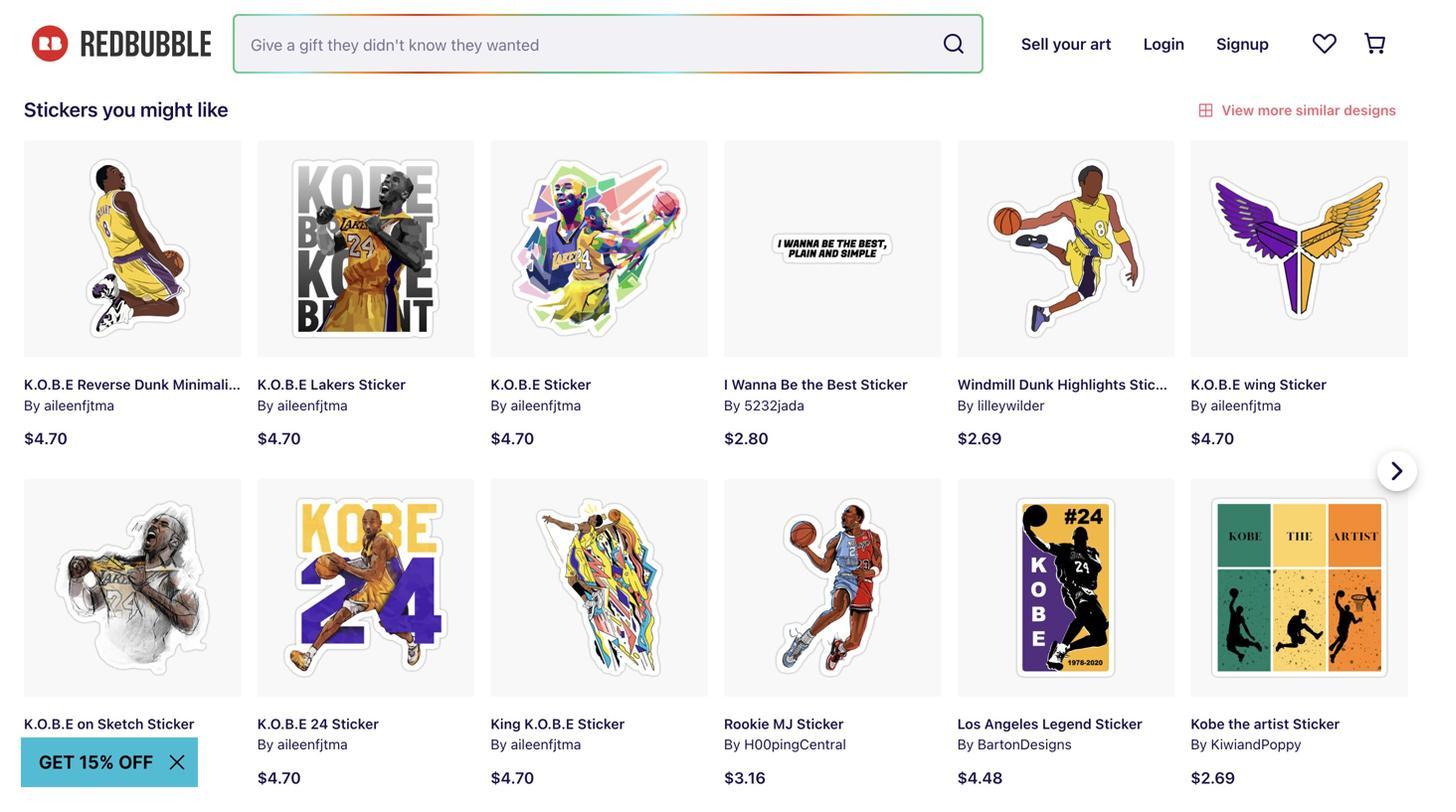 Task type: locate. For each thing, give the bounding box(es) containing it.
1 horizontal spatial $2.69
[[1191, 769, 1236, 788]]

2 from $1.35 link from the left
[[257, 0, 475, 41]]

$4.70 for k.o.b.e wing sticker by aileenfjtma
[[1191, 430, 1235, 448]]

2 from $1.35 from the left
[[257, 6, 342, 25]]

k.o.b.e inside k.o.b.e 24 sticker by aileenfjtma
[[257, 716, 307, 733]]

5 from $1.35 link from the left
[[958, 0, 1175, 41]]

aileenfjtma inside king k.o.b.e sticker by aileenfjtma
[[511, 737, 581, 753]]

4 $1.35 from the left
[[767, 6, 809, 25]]

5 from $1.35 from the left
[[958, 6, 1042, 25]]

Search term search field
[[235, 16, 934, 72]]

3 from $1.35 from the left
[[491, 6, 575, 25]]

windmill dunk highlights sticker by lilleywilder
[[958, 377, 1177, 414]]

sticker inside k.o.b.e on sketch sticker by aileenfjtma
[[147, 716, 194, 733]]

1 $1.35 from the left
[[67, 6, 108, 25]]

the up "kiwiandpoppy"
[[1229, 716, 1251, 733]]

aileenfjtma
[[44, 397, 114, 414], [278, 397, 348, 414], [511, 397, 581, 414], [1212, 397, 1282, 414], [44, 737, 114, 753], [278, 737, 348, 753], [511, 737, 581, 753]]

kiwiandpoppy
[[1212, 737, 1302, 753]]

k.o.b.e for k.o.b.e wing sticker
[[1191, 377, 1241, 393]]

k.o.b.e for k.o.b.e reverse dunk minimalist basketball sticker
[[24, 377, 74, 393]]

item preview, rookie mj designed and sold by h00pingcentral. image
[[724, 480, 942, 697]]

aileenfjtma inside k.o.b.e lakers sticker by aileenfjtma
[[278, 397, 348, 414]]

k.o.b.e inside k.o.b.e sticker by aileenfjtma
[[491, 377, 541, 393]]

on
[[77, 716, 94, 733]]

2 $1.35 from the left
[[300, 6, 342, 25]]

1 horizontal spatial the
[[1229, 716, 1251, 733]]

k.o.b.e inside k.o.b.e lakers sticker by aileenfjtma
[[257, 377, 307, 393]]

$2.69
[[958, 430, 1002, 448], [1191, 769, 1236, 788]]

k.o.b.e for k.o.b.e lakers sticker
[[257, 377, 307, 393]]

k.o.b.e inside k.o.b.e reverse dunk minimalist basketball sticker by aileenfjtma
[[24, 377, 74, 393]]

24
[[311, 716, 328, 733]]

dunk up lilleywilder on the right of page
[[1020, 377, 1054, 393]]

i wanna be the best sticker by 5232jada
[[724, 377, 908, 414]]

k.o.b.e
[[24, 377, 74, 393], [257, 377, 307, 393], [491, 377, 541, 393], [1191, 377, 1241, 393], [24, 716, 74, 733], [257, 716, 307, 733], [525, 716, 574, 733]]

k.o.b.e inside k.o.b.e wing sticker by aileenfjtma
[[1191, 377, 1241, 393]]

None field
[[235, 16, 982, 72]]

lilleywilder
[[978, 397, 1045, 414]]

sticker inside k.o.b.e sticker by aileenfjtma
[[544, 377, 591, 393]]

1 from $1.35 from the left
[[24, 6, 108, 25]]

rookie
[[724, 716, 770, 733]]

1 dunk from the left
[[134, 377, 169, 393]]

windmill
[[958, 377, 1016, 393]]

by inside k.o.b.e 24 sticker by aileenfjtma
[[257, 737, 274, 753]]

reverse
[[77, 377, 131, 393]]

the
[[802, 377, 824, 393], [1229, 716, 1251, 733]]

3 from $1.35 link from the left
[[491, 0, 708, 41]]

dunk inside windmill dunk highlights sticker by lilleywilder
[[1020, 377, 1054, 393]]

sticker inside k.o.b.e reverse dunk minimalist basketball sticker by aileenfjtma
[[318, 377, 365, 393]]

2 dunk from the left
[[1020, 377, 1054, 393]]

like
[[198, 97, 228, 121]]

item preview, los angeles legend  designed and sold by bartondesigns. image
[[958, 480, 1175, 697]]

k.o.b.e inside king k.o.b.e sticker by aileenfjtma
[[525, 716, 574, 733]]

1 vertical spatial $2.69
[[1191, 769, 1236, 788]]

the right be
[[802, 377, 824, 393]]

k.o.b.e inside k.o.b.e on sketch sticker by aileenfjtma
[[24, 716, 74, 733]]

1 from from the left
[[24, 6, 63, 25]]

minimalist
[[173, 377, 241, 393]]

$4.70 for king k.o.b.e sticker by aileenfjtma
[[491, 769, 535, 788]]

$4.70
[[24, 430, 68, 448], [257, 430, 301, 448], [491, 430, 535, 448], [1191, 430, 1235, 448], [24, 769, 68, 788], [257, 769, 301, 788], [491, 769, 535, 788]]

might
[[140, 97, 193, 121]]

0 vertical spatial $2.69
[[958, 430, 1002, 448]]

$2.69 for lilleywilder
[[958, 430, 1002, 448]]

dunk inside k.o.b.e reverse dunk minimalist basketball sticker by aileenfjtma
[[134, 377, 169, 393]]

aileenfjtma inside k.o.b.e reverse dunk minimalist basketball sticker by aileenfjtma
[[44, 397, 114, 414]]

from $1.35
[[24, 6, 108, 25], [257, 6, 342, 25], [491, 6, 575, 25], [724, 6, 809, 25], [958, 6, 1042, 25]]

rookie mj sticker by h00pingcentral
[[724, 716, 847, 753]]

from $1.35 for 3rd from $1.35 "link" from the left
[[491, 6, 575, 25]]

item preview, k.o.b.e designed and sold by aileenfjtma. image
[[491, 140, 708, 358]]

sticker
[[318, 377, 365, 393], [359, 377, 406, 393], [544, 377, 591, 393], [861, 377, 908, 393], [1130, 377, 1177, 393], [1280, 377, 1327, 393], [147, 716, 194, 733], [332, 716, 379, 733], [578, 716, 625, 733], [797, 716, 844, 733], [1096, 716, 1143, 733], [1293, 716, 1341, 733]]

by inside k.o.b.e lakers sticker by aileenfjtma
[[257, 397, 274, 414]]

from
[[24, 6, 63, 25], [257, 6, 296, 25], [491, 6, 530, 25], [724, 6, 763, 25], [958, 6, 997, 25]]

sticker inside windmill dunk highlights sticker by lilleywilder
[[1130, 377, 1177, 393]]

wanna
[[732, 377, 777, 393]]

king
[[491, 716, 521, 733]]

$1.35
[[67, 6, 108, 25], [300, 6, 342, 25], [533, 6, 575, 25], [767, 6, 809, 25], [1000, 6, 1042, 25]]

k.o.b.e for k.o.b.e sticker
[[491, 377, 541, 393]]

0 vertical spatial the
[[802, 377, 824, 393]]

from $1.35 for 1st from $1.35 "link" from left
[[24, 6, 108, 25]]

item preview, k.o.b.e reverse dunk minimalist basketball designed and sold by aileenfjtma. image
[[24, 140, 241, 358]]

3 from from the left
[[491, 6, 530, 25]]

lakers
[[311, 377, 355, 393]]

stickers you might like
[[24, 97, 228, 121]]

1 horizontal spatial dunk
[[1020, 377, 1054, 393]]

best
[[827, 377, 857, 393]]

$2.80
[[724, 430, 769, 448]]

$2.69 for kiwiandpoppy
[[1191, 769, 1236, 788]]

k.o.b.e for k.o.b.e 24 sticker
[[257, 716, 307, 733]]

0 horizontal spatial dunk
[[134, 377, 169, 393]]

$2.69 down lilleywilder on the right of page
[[958, 430, 1002, 448]]

4 from $1.35 from the left
[[724, 6, 809, 25]]

dunk
[[134, 377, 169, 393], [1020, 377, 1054, 393]]

5 $1.35 from the left
[[1000, 6, 1042, 25]]

you
[[103, 97, 136, 121]]

0 horizontal spatial $2.69
[[958, 430, 1002, 448]]

dunk right reverse
[[134, 377, 169, 393]]

k.o.b.e wing sticker by aileenfjtma
[[1191, 377, 1327, 414]]

0 horizontal spatial the
[[802, 377, 824, 393]]

$2.69 down kobe
[[1191, 769, 1236, 788]]

by
[[24, 397, 40, 414], [257, 397, 274, 414], [491, 397, 507, 414], [724, 397, 741, 414], [958, 397, 974, 414], [1191, 397, 1208, 414], [24, 737, 40, 753], [257, 737, 274, 753], [491, 737, 507, 753], [724, 737, 741, 753], [958, 737, 974, 753], [1191, 737, 1208, 753]]

$1.35 for 5th from $1.35 "link" from the left
[[1000, 6, 1042, 25]]

3 $1.35 from the left
[[533, 6, 575, 25]]

from $1.35 link
[[24, 0, 241, 41], [257, 0, 475, 41], [491, 0, 708, 41], [724, 0, 942, 41], [958, 0, 1175, 41]]

1 vertical spatial the
[[1229, 716, 1251, 733]]



Task type: describe. For each thing, give the bounding box(es) containing it.
angeles
[[985, 716, 1039, 733]]

bartondesigns
[[978, 737, 1072, 753]]

aileenfjtma inside k.o.b.e on sketch sticker by aileenfjtma
[[44, 737, 114, 753]]

by inside k.o.b.e on sketch sticker by aileenfjtma
[[24, 737, 40, 753]]

5 from from the left
[[958, 6, 997, 25]]

from $1.35 for 4th from $1.35 "link"
[[724, 6, 809, 25]]

sticker inside los angeles legend  sticker by bartondesigns
[[1096, 716, 1143, 733]]

$4.70 for k.o.b.e on sketch sticker by aileenfjtma
[[24, 769, 68, 788]]

$4.70 for k.o.b.e reverse dunk minimalist basketball sticker by aileenfjtma
[[24, 430, 68, 448]]

kobe
[[1191, 716, 1225, 733]]

redbubble logo image
[[32, 26, 211, 62]]

aileenfjtma inside k.o.b.e wing sticker by aileenfjtma
[[1212, 397, 1282, 414]]

$4.70 for k.o.b.e lakers sticker by aileenfjtma
[[257, 430, 301, 448]]

be
[[781, 377, 798, 393]]

sticker inside k.o.b.e 24 sticker by aileenfjtma
[[332, 716, 379, 733]]

1 from $1.35 link from the left
[[24, 0, 241, 41]]

by inside k.o.b.e reverse dunk minimalist basketball sticker by aileenfjtma
[[24, 397, 40, 414]]

$1.35 for 3rd from $1.35 "link" from the left
[[533, 6, 575, 25]]

k.o.b.e on sketch sticker by aileenfjtma
[[24, 716, 194, 753]]

aileenfjtma inside k.o.b.e sticker by aileenfjtma
[[511, 397, 581, 414]]

2 from from the left
[[257, 6, 296, 25]]

los
[[958, 716, 981, 733]]

by inside k.o.b.e wing sticker by aileenfjtma
[[1191, 397, 1208, 414]]

k.o.b.e 24 sticker by aileenfjtma
[[257, 716, 379, 753]]

4 from $1.35 link from the left
[[724, 0, 942, 41]]

by inside windmill dunk highlights sticker by lilleywilder
[[958, 397, 974, 414]]

sticker inside the kobe the artist sticker by kiwiandpoppy
[[1293, 716, 1341, 733]]

legend
[[1043, 716, 1092, 733]]

5232jada
[[745, 397, 805, 414]]

aileenfjtma inside k.o.b.e 24 sticker by aileenfjtma
[[278, 737, 348, 753]]

by inside k.o.b.e sticker by aileenfjtma
[[491, 397, 507, 414]]

item preview, k.o.b.e wing designed and sold by aileenfjtma. image
[[1191, 140, 1409, 358]]

from $1.35 for 2nd from $1.35 "link" from left
[[257, 6, 342, 25]]

king k.o.b.e sticker by aileenfjtma
[[491, 716, 625, 753]]

item preview, kobe the artist designed and sold by kiwiandpoppy. image
[[1191, 480, 1409, 697]]

k.o.b.e for k.o.b.e on sketch sticker
[[24, 716, 74, 733]]

4 from from the left
[[724, 6, 763, 25]]

the inside the kobe the artist sticker by kiwiandpoppy
[[1229, 716, 1251, 733]]

sticker inside k.o.b.e lakers sticker by aileenfjtma
[[359, 377, 406, 393]]

$3.16
[[724, 769, 766, 788]]

by inside "i wanna be the best sticker by 5232jada"
[[724, 397, 741, 414]]

by inside king k.o.b.e sticker by aileenfjtma
[[491, 737, 507, 753]]

mj
[[773, 716, 794, 733]]

artist
[[1254, 716, 1290, 733]]

item preview, i wanna be the best designed and sold by 5232jada. image
[[724, 140, 942, 358]]

sticker inside "i wanna be the best sticker by 5232jada"
[[861, 377, 908, 393]]

h00pingcentral
[[745, 737, 847, 753]]

los angeles legend  sticker by bartondesigns
[[958, 716, 1143, 753]]

item preview, k.o.b.e on sketch designed and sold by aileenfjtma. image
[[24, 480, 241, 697]]

item preview, k.o.b.e 24 designed and sold by aileenfjtma. image
[[257, 480, 475, 697]]

k.o.b.e sticker by aileenfjtma
[[491, 377, 591, 414]]

$1.35 for 2nd from $1.35 "link" from left
[[300, 6, 342, 25]]

stickers
[[24, 97, 98, 121]]

$4.48
[[958, 769, 1003, 788]]

sticker inside k.o.b.e wing sticker by aileenfjtma
[[1280, 377, 1327, 393]]

sticker inside king k.o.b.e sticker by aileenfjtma
[[578, 716, 625, 733]]

by inside rookie mj sticker by h00pingcentral
[[724, 737, 741, 753]]

item preview, king k.o.b.e designed and sold by aileenfjtma. image
[[491, 480, 708, 697]]

wing
[[1245, 377, 1277, 393]]

$1.35 for 4th from $1.35 "link"
[[767, 6, 809, 25]]

i
[[724, 377, 728, 393]]

sticker inside rookie mj sticker by h00pingcentral
[[797, 716, 844, 733]]

the inside "i wanna be the best sticker by 5232jada"
[[802, 377, 824, 393]]

$4.70 for k.o.b.e 24 sticker by aileenfjtma
[[257, 769, 301, 788]]

from $1.35 for 5th from $1.35 "link" from the left
[[958, 6, 1042, 25]]

$4.70 for k.o.b.e sticker by aileenfjtma
[[491, 430, 535, 448]]

$1.35 for 1st from $1.35 "link" from left
[[67, 6, 108, 25]]

k.o.b.e lakers sticker by aileenfjtma
[[257, 377, 406, 414]]

by inside the kobe the artist sticker by kiwiandpoppy
[[1191, 737, 1208, 753]]

k.o.b.e reverse dunk minimalist basketball sticker by aileenfjtma
[[24, 377, 365, 414]]

by inside los angeles legend  sticker by bartondesigns
[[958, 737, 974, 753]]

item preview, k.o.b.e lakers designed and sold by aileenfjtma. image
[[257, 140, 475, 358]]

sketch
[[97, 716, 144, 733]]

kobe the artist sticker by kiwiandpoppy
[[1191, 716, 1341, 753]]

highlights
[[1058, 377, 1126, 393]]

item preview, windmill dunk highlights designed and sold by lilleywilder. image
[[958, 140, 1175, 358]]

basketball
[[245, 377, 315, 393]]



Task type: vqa. For each thing, say whether or not it's contained in the screenshot.


